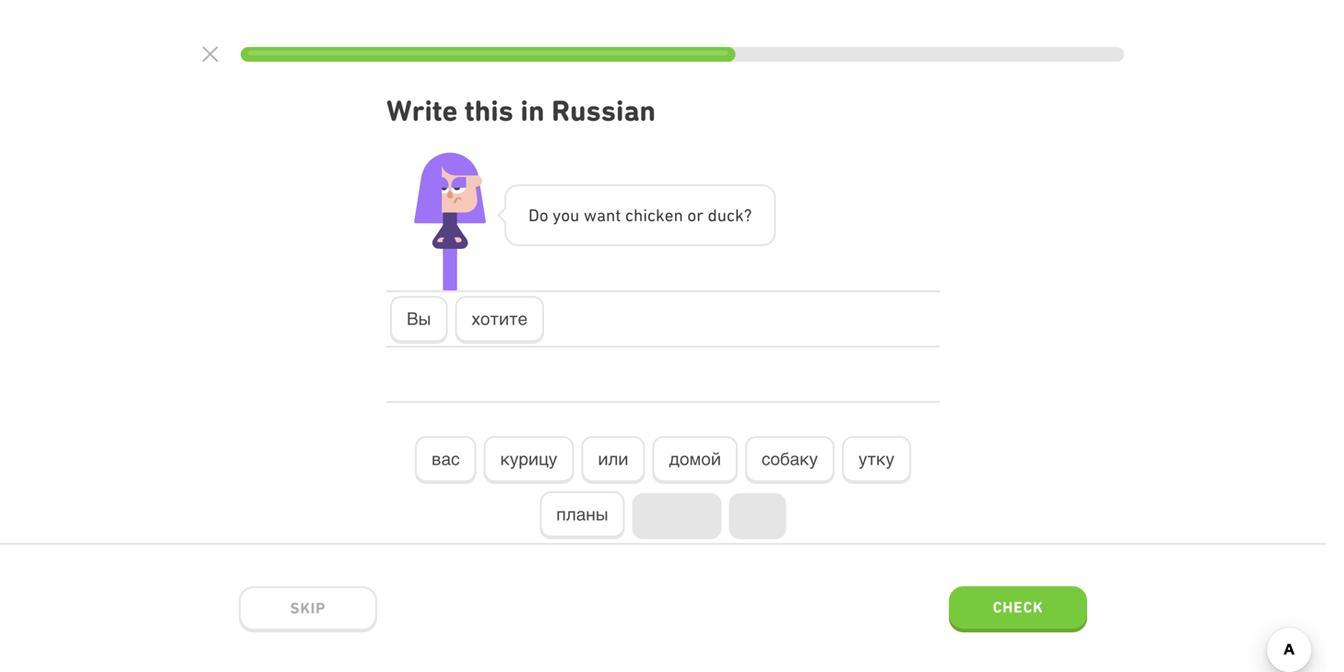 Task type: vqa. For each thing, say whether or not it's contained in the screenshot.
сёстры button at left
no



Task type: describe. For each thing, give the bounding box(es) containing it.
in
[[521, 94, 545, 128]]

1 c from the left
[[626, 205, 634, 225]]

d o
[[529, 205, 549, 225]]

вас
[[432, 449, 460, 469]]

write
[[387, 94, 458, 128]]

c h i c k e n
[[626, 205, 684, 225]]

w
[[584, 205, 597, 225]]

skip button
[[239, 587, 377, 633]]

r
[[697, 205, 704, 225]]

1 n from the left
[[606, 205, 616, 225]]

check button
[[949, 587, 1088, 633]]

y o u w a n t
[[553, 205, 621, 225]]

вы button
[[390, 296, 448, 344]]

хотите
[[472, 309, 528, 329]]

?
[[744, 205, 752, 225]]

1 k from the left
[[656, 205, 665, 225]]

2 k from the left
[[735, 205, 744, 225]]

o r d u c k ?
[[688, 205, 752, 225]]

1 u from the left
[[570, 205, 580, 225]]

i
[[643, 205, 648, 225]]

y
[[553, 205, 561, 225]]

this
[[465, 94, 514, 128]]

o for y
[[561, 205, 570, 225]]

вы
[[407, 309, 431, 329]]

e
[[665, 205, 674, 225]]

домой
[[669, 449, 722, 469]]

хотите button
[[455, 296, 545, 344]]

вас button
[[415, 437, 477, 484]]

планы
[[557, 505, 609, 525]]

a
[[597, 205, 606, 225]]



Task type: locate. For each thing, give the bounding box(es) containing it.
или button
[[582, 437, 645, 484]]

o left d
[[688, 205, 697, 225]]

утку
[[859, 449, 895, 469]]

1 horizontal spatial o
[[561, 205, 570, 225]]

0 horizontal spatial n
[[606, 205, 616, 225]]

t
[[616, 205, 621, 225]]

курицу button
[[484, 437, 574, 484]]

2 o from the left
[[561, 205, 570, 225]]

0 horizontal spatial o
[[540, 205, 549, 225]]

skip
[[290, 600, 326, 618]]

progress bar
[[241, 47, 1125, 62]]

собаку button
[[745, 437, 835, 484]]

утку button
[[842, 437, 912, 484]]

h
[[634, 205, 643, 225]]

c left ?
[[727, 205, 735, 225]]

1 o from the left
[[540, 205, 549, 225]]

0 horizontal spatial u
[[570, 205, 580, 225]]

1 horizontal spatial u
[[718, 205, 727, 225]]

u
[[570, 205, 580, 225], [718, 205, 727, 225]]

c right t
[[626, 205, 634, 225]]

o
[[540, 205, 549, 225], [561, 205, 570, 225], [688, 205, 697, 225]]

n
[[606, 205, 616, 225], [674, 205, 684, 225]]

c right h
[[648, 205, 656, 225]]

o for d
[[540, 205, 549, 225]]

d
[[708, 205, 718, 225]]

d
[[529, 205, 540, 225]]

k right d
[[735, 205, 744, 225]]

u right r
[[718, 205, 727, 225]]

2 u from the left
[[718, 205, 727, 225]]

0 horizontal spatial k
[[656, 205, 665, 225]]

n left r
[[674, 205, 684, 225]]

russian
[[552, 94, 656, 128]]

планы button
[[540, 492, 625, 540]]

k
[[656, 205, 665, 225], [735, 205, 744, 225]]

n right w
[[606, 205, 616, 225]]

2 horizontal spatial o
[[688, 205, 697, 225]]

2 horizontal spatial c
[[727, 205, 735, 225]]

1 horizontal spatial n
[[674, 205, 684, 225]]

3 o from the left
[[688, 205, 697, 225]]

или
[[598, 449, 629, 469]]

k right i
[[656, 205, 665, 225]]

u left w
[[570, 205, 580, 225]]

3 c from the left
[[727, 205, 735, 225]]

1 horizontal spatial c
[[648, 205, 656, 225]]

собаку
[[762, 449, 818, 469]]

c
[[626, 205, 634, 225], [648, 205, 656, 225], [727, 205, 735, 225]]

курицу
[[501, 449, 558, 469]]

write this in russian
[[387, 94, 656, 128]]

1 horizontal spatial k
[[735, 205, 744, 225]]

o left y
[[540, 205, 549, 225]]

o left w
[[561, 205, 570, 225]]

check
[[993, 599, 1044, 617]]

0 horizontal spatial c
[[626, 205, 634, 225]]

2 n from the left
[[674, 205, 684, 225]]

2 c from the left
[[648, 205, 656, 225]]

домой button
[[653, 437, 738, 484]]



